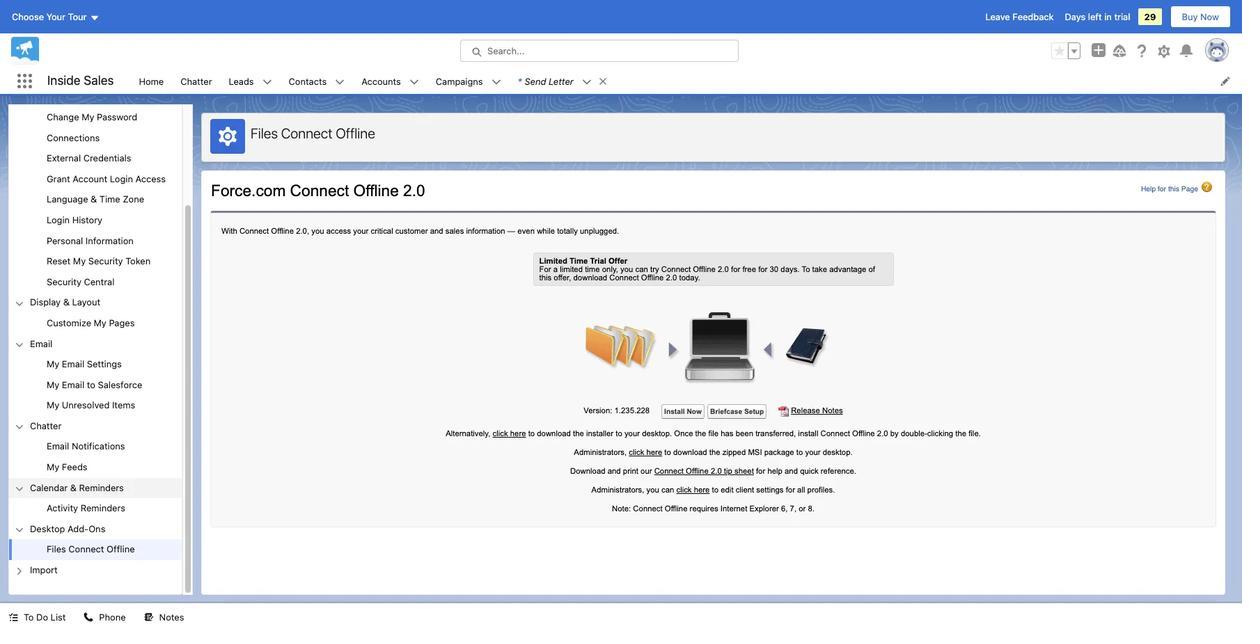 Task type: locate. For each thing, give the bounding box(es) containing it.
0 horizontal spatial files connect offline
[[47, 544, 135, 555]]

& left time
[[91, 194, 97, 205]]

activity
[[47, 503, 78, 514]]

feeds
[[62, 462, 87, 473]]

chatter link
[[172, 68, 220, 94], [30, 420, 62, 433]]

connect inside files connect offline link
[[68, 544, 104, 555]]

language & time zone link
[[47, 194, 144, 206]]

security central
[[47, 276, 114, 287]]

phone button
[[75, 604, 134, 632]]

my email settings
[[47, 359, 122, 370]]

text default image left notes
[[144, 613, 154, 623]]

home
[[139, 76, 164, 87]]

1 horizontal spatial chatter
[[181, 76, 212, 87]]

ons
[[89, 523, 105, 535]]

campaigns list item
[[427, 68, 509, 94]]

list
[[131, 68, 1242, 94]]

customize my pages
[[47, 318, 135, 329]]

0 horizontal spatial security
[[47, 276, 81, 287]]

connections
[[47, 132, 100, 143]]

display & layout tree item
[[9, 293, 182, 334]]

chatter right home 'link'
[[181, 76, 212, 87]]

reset my security token
[[47, 256, 151, 267]]

0 horizontal spatial offline
[[107, 544, 135, 555]]

now
[[1201, 11, 1219, 22]]

connect
[[281, 125, 333, 141], [68, 544, 104, 555]]

information
[[86, 235, 134, 246]]

grant
[[47, 173, 70, 184]]

login history link
[[47, 215, 102, 227]]

text default image inside campaigns list item
[[491, 77, 501, 87]]

feedback
[[1013, 11, 1054, 22]]

1 horizontal spatial chatter link
[[172, 68, 220, 94]]

connect down add-
[[68, 544, 104, 555]]

login up the personal
[[47, 215, 70, 226]]

0 vertical spatial files connect offline
[[251, 125, 375, 141]]

inside
[[47, 73, 81, 88]]

calendar & reminders link
[[30, 482, 124, 495]]

my email to salesforce link
[[47, 379, 142, 392]]

buy now button
[[1170, 6, 1231, 28]]

0 horizontal spatial &
[[63, 297, 70, 308]]

text default image
[[598, 76, 608, 86], [491, 77, 501, 87], [8, 613, 18, 623], [84, 613, 94, 623]]

my unresolved items
[[47, 400, 135, 411]]

security central link
[[47, 276, 114, 289]]

& inside 'link'
[[91, 194, 97, 205]]

desktop add-ons
[[30, 523, 105, 535]]

chatter up email notifications
[[30, 420, 62, 432]]

chatter
[[181, 76, 212, 87], [30, 420, 62, 432]]

2 vertical spatial &
[[70, 482, 77, 493]]

1 vertical spatial &
[[63, 297, 70, 308]]

email inside email notifications link
[[47, 441, 69, 452]]

setup tree tree
[[9, 36, 182, 595]]

access
[[135, 173, 166, 184]]

files connect offline link
[[47, 544, 135, 556]]

list item
[[509, 68, 614, 94]]

& down feeds
[[70, 482, 77, 493]]

login
[[110, 173, 133, 184], [47, 215, 70, 226]]

external credentials
[[47, 153, 131, 164]]

accounts
[[362, 76, 401, 87]]

text default image right accounts
[[409, 77, 419, 87]]

1 vertical spatial login
[[47, 215, 70, 226]]

text default image
[[262, 77, 272, 87], [335, 77, 345, 87], [409, 77, 419, 87], [582, 77, 592, 87], [144, 613, 154, 623]]

reset
[[47, 256, 71, 267]]

1 vertical spatial offline
[[107, 544, 135, 555]]

2 horizontal spatial &
[[91, 194, 97, 205]]

offline
[[336, 125, 375, 141], [107, 544, 135, 555]]

reminders up activity reminders
[[79, 482, 124, 493]]

chatter link up email notifications
[[30, 420, 62, 433]]

home link
[[131, 68, 172, 94]]

settings
[[87, 359, 122, 370]]

customize
[[47, 318, 91, 329]]

1 vertical spatial files
[[47, 544, 66, 555]]

1 horizontal spatial connect
[[281, 125, 333, 141]]

password
[[97, 112, 137, 123]]

0 vertical spatial connect
[[281, 125, 333, 141]]

0 vertical spatial &
[[91, 194, 97, 205]]

text default image right leads
[[262, 77, 272, 87]]

central
[[84, 276, 114, 287]]

reminders up ons
[[81, 503, 125, 514]]

group containing change my password
[[9, 56, 182, 293]]

files inside tree item
[[47, 544, 66, 555]]

buy now
[[1182, 11, 1219, 22]]

files connect offline down ons
[[47, 544, 135, 555]]

1 vertical spatial connect
[[68, 544, 104, 555]]

my right change
[[82, 112, 94, 123]]

desktop add-ons link
[[30, 523, 105, 536]]

files connect offline down the contacts list item
[[251, 125, 375, 141]]

files
[[251, 125, 278, 141], [47, 544, 66, 555]]

files down desktop
[[47, 544, 66, 555]]

files down the leads list item
[[251, 125, 278, 141]]

1 horizontal spatial &
[[70, 482, 77, 493]]

email
[[30, 338, 52, 349], [62, 359, 84, 370], [62, 379, 84, 390], [47, 441, 69, 452]]

choose your tour
[[12, 11, 87, 22]]

files connect offline
[[251, 125, 375, 141], [47, 544, 135, 555]]

layout
[[72, 297, 100, 308]]

1 horizontal spatial files connect offline
[[251, 125, 375, 141]]

login up time
[[110, 173, 133, 184]]

0 vertical spatial chatter
[[181, 76, 212, 87]]

email up my feeds
[[47, 441, 69, 452]]

choose your tour button
[[11, 6, 100, 28]]

grant account login access link
[[47, 173, 166, 186]]

my
[[82, 112, 94, 123], [73, 256, 86, 267], [94, 318, 106, 329], [47, 359, 59, 370], [47, 379, 59, 390], [47, 400, 59, 411], [47, 462, 59, 473]]

chatter link right home
[[172, 68, 220, 94]]

change
[[47, 112, 79, 123]]

text default image inside the leads list item
[[262, 77, 272, 87]]

text default image inside the accounts list item
[[409, 77, 419, 87]]

1 vertical spatial files connect offline
[[47, 544, 135, 555]]

text default image inside the contacts list item
[[335, 77, 345, 87]]

connect down contacts link
[[281, 125, 333, 141]]

0 vertical spatial files
[[251, 125, 278, 141]]

email tree item
[[9, 334, 182, 416]]

text default image left to
[[8, 613, 18, 623]]

1 vertical spatial chatter
[[30, 420, 62, 432]]

text default image for leads
[[262, 77, 272, 87]]

my feeds link
[[47, 462, 87, 474]]

& left layout
[[63, 297, 70, 308]]

my up calendar
[[47, 462, 59, 473]]

display & layout link
[[30, 297, 100, 309]]

email up my email to salesforce in the bottom of the page
[[62, 359, 84, 370]]

campaigns link
[[427, 68, 491, 94]]

group
[[1052, 42, 1081, 59], [9, 56, 182, 293], [9, 355, 182, 416], [9, 437, 182, 478]]

0 horizontal spatial files
[[47, 544, 66, 555]]

my left unresolved
[[47, 400, 59, 411]]

contacts list item
[[280, 68, 353, 94]]

desktop add-ons tree item
[[9, 519, 182, 560]]

email link
[[30, 338, 52, 350]]

send
[[525, 76, 546, 87]]

email down customize
[[30, 338, 52, 349]]

0 horizontal spatial login
[[47, 215, 70, 226]]

to
[[24, 612, 34, 623]]

offline inside tree item
[[107, 544, 135, 555]]

text default image left the phone
[[84, 613, 94, 623]]

leads list item
[[220, 68, 280, 94]]

days left in trial
[[1065, 11, 1131, 22]]

contacts link
[[280, 68, 335, 94]]

0 horizontal spatial chatter
[[30, 420, 62, 432]]

1 horizontal spatial security
[[88, 256, 123, 267]]

customize my pages link
[[47, 318, 135, 330]]

email notifications link
[[47, 441, 125, 453]]

&
[[91, 194, 97, 205], [63, 297, 70, 308], [70, 482, 77, 493]]

security up display & layout
[[47, 276, 81, 287]]

0 vertical spatial offline
[[336, 125, 375, 141]]

& for calendar
[[70, 482, 77, 493]]

language
[[47, 194, 88, 205]]

letter
[[549, 76, 574, 87]]

zone
[[123, 194, 144, 205]]

personal information link
[[47, 235, 134, 247]]

external
[[47, 153, 81, 164]]

my left pages
[[94, 318, 106, 329]]

text default image right contacts
[[335, 77, 345, 87]]

1 vertical spatial security
[[47, 276, 81, 287]]

0 horizontal spatial connect
[[68, 544, 104, 555]]

0 vertical spatial login
[[110, 173, 133, 184]]

text default image inside phone "button"
[[84, 613, 94, 623]]

email left to
[[62, 379, 84, 390]]

my inside "link"
[[47, 462, 59, 473]]

add-
[[68, 523, 89, 535]]

text default image left *
[[491, 77, 501, 87]]

group containing email notifications
[[9, 437, 182, 478]]

import link
[[30, 565, 58, 577]]

0 horizontal spatial chatter link
[[30, 420, 62, 433]]

1 horizontal spatial offline
[[336, 125, 375, 141]]

security down "information" at the top left of page
[[88, 256, 123, 267]]



Task type: vqa. For each thing, say whether or not it's contained in the screenshot.
Email inside the Chatter "tree item"
yes



Task type: describe. For each thing, give the bounding box(es) containing it.
external credentials link
[[47, 153, 131, 165]]

unresolved
[[62, 400, 110, 411]]

0 vertical spatial security
[[88, 256, 123, 267]]

files connect offline inside files connect offline tree item
[[47, 544, 135, 555]]

leads link
[[220, 68, 262, 94]]

personal
[[47, 235, 83, 246]]

calendar & reminders
[[30, 482, 124, 493]]

chatter inside tree item
[[30, 420, 62, 432]]

activity reminders
[[47, 503, 125, 514]]

my down my email settings link
[[47, 379, 59, 390]]

personal information
[[47, 235, 134, 246]]

grant account login access
[[47, 173, 166, 184]]

files connect offline tree item
[[9, 540, 182, 560]]

search...
[[487, 45, 525, 56]]

activity reminders link
[[47, 503, 125, 515]]

notes
[[159, 612, 184, 623]]

my inside display & layout tree item
[[94, 318, 106, 329]]

left
[[1088, 11, 1102, 22]]

salesforce
[[98, 379, 142, 390]]

list item containing *
[[509, 68, 614, 94]]

* send letter
[[518, 76, 574, 87]]

display & layout
[[30, 297, 100, 308]]

phone
[[99, 612, 126, 623]]

change my password
[[47, 112, 137, 123]]

leads
[[229, 76, 254, 87]]

desktop
[[30, 523, 65, 535]]

language & time zone
[[47, 194, 144, 205]]

accounts list item
[[353, 68, 427, 94]]

email inside my email settings link
[[62, 359, 84, 370]]

calendar
[[30, 482, 68, 493]]

my unresolved items link
[[47, 400, 135, 412]]

in
[[1105, 11, 1112, 22]]

text default image inside "to do list" button
[[8, 613, 18, 623]]

credentials
[[83, 153, 131, 164]]

search... button
[[460, 40, 739, 62]]

0 vertical spatial chatter link
[[172, 68, 220, 94]]

0 vertical spatial reminders
[[79, 482, 124, 493]]

& for language
[[91, 194, 97, 205]]

accounts link
[[353, 68, 409, 94]]

leave feedback link
[[986, 11, 1054, 22]]

my up security central
[[73, 256, 86, 267]]

text default image inside notes button
[[144, 613, 154, 623]]

*
[[518, 76, 522, 87]]

import
[[30, 565, 58, 576]]

inside sales
[[47, 73, 114, 88]]

login history
[[47, 215, 102, 226]]

to do list
[[24, 612, 66, 623]]

leave
[[986, 11, 1010, 22]]

my down email 'link'
[[47, 359, 59, 370]]

do
[[36, 612, 48, 623]]

list
[[51, 612, 66, 623]]

chatter tree item
[[9, 416, 182, 478]]

authentication settings for external systems image
[[9, 77, 182, 107]]

trial
[[1115, 11, 1131, 22]]

sales
[[84, 73, 114, 88]]

account
[[73, 173, 107, 184]]

items
[[112, 400, 135, 411]]

group containing my email settings
[[9, 355, 182, 416]]

list containing home
[[131, 68, 1242, 94]]

calendar & reminders tree item
[[9, 478, 182, 519]]

connections link
[[47, 132, 100, 144]]

display
[[30, 297, 61, 308]]

& for display
[[63, 297, 70, 308]]

to
[[87, 379, 95, 390]]

notifications
[[72, 441, 125, 452]]

1 vertical spatial reminders
[[81, 503, 125, 514]]

text default image right the letter
[[582, 77, 592, 87]]

text default image down search... button
[[598, 76, 608, 86]]

my email settings link
[[47, 359, 122, 371]]

time
[[100, 194, 120, 205]]

change my password link
[[47, 112, 137, 124]]

campaigns
[[436, 76, 483, 87]]

my feeds
[[47, 462, 87, 473]]

1 horizontal spatial files
[[251, 125, 278, 141]]

your
[[46, 11, 65, 22]]

pages
[[109, 318, 135, 329]]

1 vertical spatial chatter link
[[30, 420, 62, 433]]

contacts
[[289, 76, 327, 87]]

leave feedback
[[986, 11, 1054, 22]]

days
[[1065, 11, 1086, 22]]

text default image for contacts
[[335, 77, 345, 87]]

1 horizontal spatial login
[[110, 173, 133, 184]]

history
[[72, 215, 102, 226]]

choose
[[12, 11, 44, 22]]

buy
[[1182, 11, 1198, 22]]

email notifications
[[47, 441, 125, 452]]

text default image for accounts
[[409, 77, 419, 87]]

email inside the my email to salesforce link
[[62, 379, 84, 390]]

to do list button
[[0, 604, 74, 632]]



